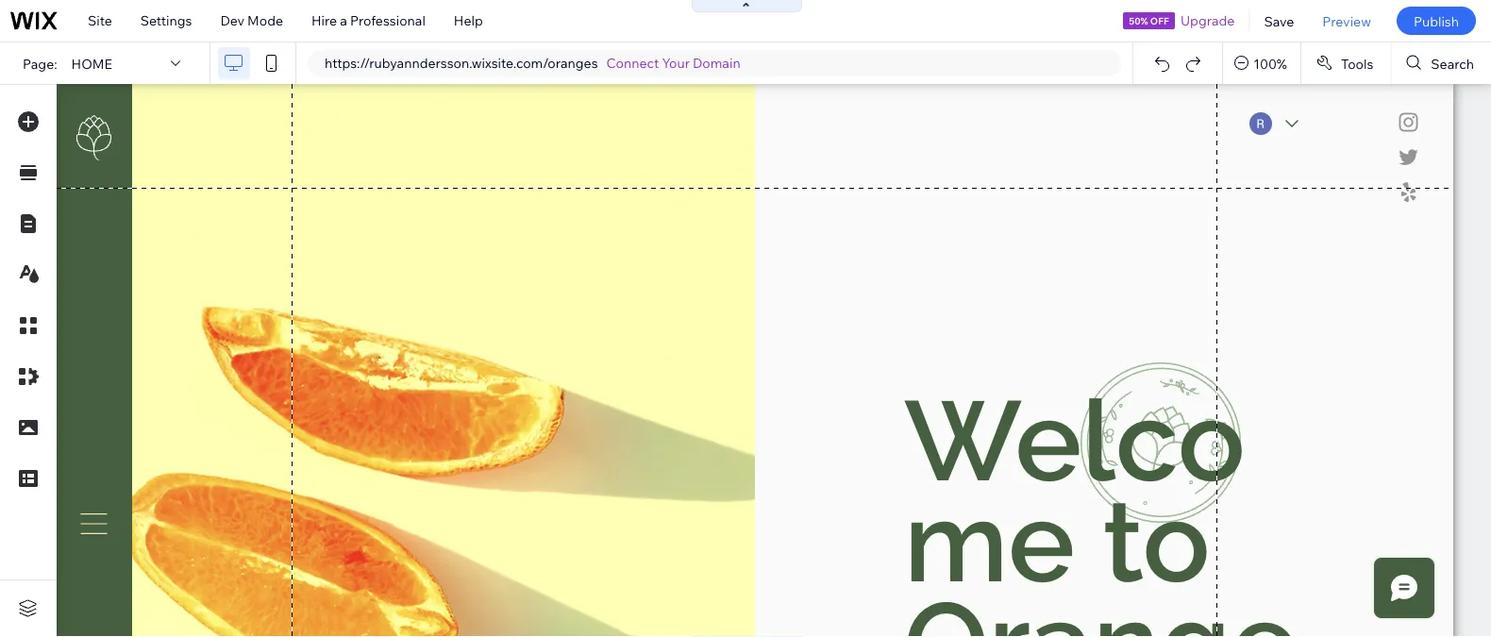 Task type: locate. For each thing, give the bounding box(es) containing it.
preview button
[[1309, 0, 1386, 42]]

save button
[[1250, 0, 1309, 42]]

help
[[454, 12, 483, 29]]

https://rubyanndersson.wixsite.com/oranges
[[325, 55, 598, 71]]

tools
[[1341, 55, 1374, 72]]

preview
[[1323, 13, 1371, 29]]

https://rubyanndersson.wixsite.com/oranges connect your domain
[[325, 55, 741, 71]]

dev
[[220, 12, 244, 29]]

publish button
[[1397, 7, 1476, 35]]

50% off
[[1129, 15, 1169, 26]]

100% button
[[1224, 42, 1301, 84]]

off
[[1151, 15, 1169, 26]]

home
[[71, 55, 112, 72]]

100%
[[1254, 55, 1287, 72]]

a
[[340, 12, 347, 29]]

settings
[[140, 12, 192, 29]]

dev mode
[[220, 12, 283, 29]]

hire
[[312, 12, 337, 29]]



Task type: vqa. For each thing, say whether or not it's contained in the screenshot.
CREATE COLLECTION on the left of the page
no



Task type: describe. For each thing, give the bounding box(es) containing it.
search button
[[1392, 42, 1491, 84]]

save
[[1264, 13, 1294, 29]]

site
[[88, 12, 112, 29]]

search
[[1431, 55, 1474, 72]]

upgrade
[[1181, 12, 1235, 29]]

50%
[[1129, 15, 1148, 26]]

publish
[[1414, 13, 1459, 29]]

mode
[[247, 12, 283, 29]]

your
[[662, 55, 690, 71]]

hire a professional
[[312, 12, 426, 29]]

domain
[[693, 55, 741, 71]]

tools button
[[1302, 42, 1391, 84]]

professional
[[350, 12, 426, 29]]

connect
[[607, 55, 659, 71]]



